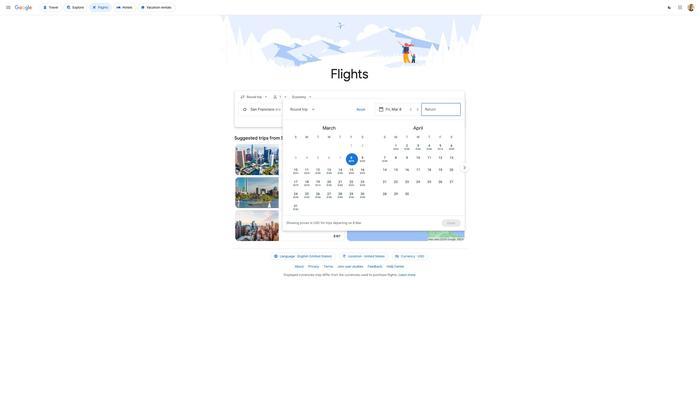 Task type: describe. For each thing, give the bounding box(es) containing it.
monday, april 22, 2024 element
[[394, 180, 398, 184]]

Return text field
[[425, 103, 457, 116]]

, 186 us dollars element for the wednesday, march 20, 2024 element
[[327, 184, 332, 186]]

thursday, march 21, 2024 element
[[338, 180, 342, 184]]

sunday, march 31, 2024 element
[[294, 204, 298, 208]]

wednesday, march 13, 2024 element
[[327, 167, 331, 172]]

Flight search field
[[231, 91, 470, 231]]

frontier image for 187 us dollars text box
[[283, 224, 286, 228]]

, 209 us dollars element for saturday, march 16, 2024 element on the right top
[[360, 172, 365, 174]]

thursday, april 25, 2024 element
[[428, 180, 431, 184]]

next image
[[459, 162, 470, 173]]

187 US dollars text field
[[334, 234, 341, 238]]

, 186 us dollars element for wednesday, march 27, 2024 'element'
[[327, 196, 332, 199]]

friday, april 12, 2024 element
[[439, 155, 442, 160]]

row up wednesday, march 27, 2024 'element'
[[290, 177, 368, 191]]

monday, april 1, 2024 element
[[395, 143, 397, 148]]

frontier, spirit, and sun country airlines image
[[283, 191, 286, 195]]

row up the wednesday, march 20, 2024 element
[[290, 165, 368, 179]]

sunday, april 21, 2024 element
[[383, 180, 387, 184]]

, 186 us dollars element for tuesday, march 26, 2024 element
[[315, 196, 321, 199]]

Where from? San Francisco SFO text field
[[238, 103, 304, 116]]

tuesday, march 5, 2024 element
[[317, 155, 319, 160]]

, 186 us dollars element for tuesday, april 2, 2024 element on the top right of page
[[404, 148, 410, 150]]

row up wednesday, march 13, 2024 element
[[290, 153, 368, 167]]

monday, march 4, 2024 element
[[306, 155, 308, 160]]

suggested trips from san francisco region
[[235, 133, 465, 243]]

sunday, march 24, 2024 element
[[294, 192, 298, 196]]

saturday, april 6, 2024 element
[[451, 143, 453, 148]]

wednesday, april 17, 2024 element
[[416, 167, 420, 172]]

row down the wednesday, march 20, 2024 element
[[290, 189, 368, 203]]

wednesday, march 20, 2024 element
[[327, 180, 331, 184]]

saturday, april 13, 2024 element
[[450, 155, 454, 160]]

main menu image
[[6, 5, 11, 10]]

tuesday, april 9, 2024 element
[[406, 155, 408, 160]]

sunday, april 28, 2024 element
[[383, 192, 387, 196]]

wednesday, april 10, 2024 element
[[416, 155, 420, 160]]

, 186 us dollars element for "thursday, april 4, 2024" element
[[427, 148, 432, 150]]

wednesday, april 24, 2024 element
[[416, 180, 420, 184]]

, 210 us dollars element
[[315, 184, 321, 186]]

sunday, march 17, 2024 element
[[294, 180, 298, 184]]

tuesday, april 2, 2024 element
[[406, 143, 408, 148]]

, 203 us dollars element
[[349, 184, 354, 186]]

friday, march 15, 2024 element
[[350, 167, 353, 172]]

, 185 us dollars element for sunday, march 31, 2024 element
[[293, 208, 298, 211]]

row up thursday, april 11, 2024 element
[[390, 139, 457, 154]]

tuesday, april 16, 2024 element
[[405, 167, 409, 172]]

saturday, march 30, 2024 element
[[361, 192, 364, 196]]

thursday, march 28, 2024 element
[[338, 192, 342, 196]]

monday, april 8, 2024 element
[[395, 155, 397, 160]]

grid inside the flight search field
[[285, 122, 463, 218]]

, 185 us dollars element for thursday, march 21, 2024 element
[[338, 184, 343, 186]]

row up the wednesday, april 24, 2024 element
[[379, 165, 457, 179]]

2 row group from the left
[[374, 122, 463, 214]]

tuesday, april 23, 2024 element
[[405, 180, 409, 184]]

row up wednesday, april 17, 2024 element
[[379, 153, 457, 167]]

change appearance image
[[664, 2, 675, 13]]

, 228 us dollars element for monday, march 11, 2024 element at top
[[304, 172, 310, 174]]

, 185 us dollars element for 'saturday, march 30, 2024' element
[[360, 196, 365, 199]]



Task type: locate. For each thing, give the bounding box(es) containing it.
, 279 us dollars element up "friday, march 15, 2024" element
[[349, 160, 354, 162]]

0 vertical spatial , 248 us dollars element
[[382, 160, 388, 162]]

tuesday, april 30, 2024 element
[[405, 192, 409, 196]]

 image inside suggested trips from san francisco region
[[298, 223, 299, 228]]

friday, march 22, 2024 element
[[350, 180, 353, 184]]

, 228 us dollars element up monday, march 18, 2024 element
[[304, 172, 310, 174]]

row down monday, april 22, 2024 element
[[379, 189, 413, 203]]

2 , 209 us dollars element from the left
[[360, 172, 365, 174]]

wednesday, march 6, 2024 element
[[328, 155, 330, 160]]

, 209 us dollars element
[[349, 172, 354, 174], [360, 172, 365, 174]]

2 frontier image from the top
[[283, 224, 286, 228]]

, 185 us dollars element right wednesday, march 27, 2024 'element'
[[338, 196, 343, 199]]

thursday, april 4, 2024 element
[[428, 143, 430, 148]]

 image
[[298, 223, 299, 228]]

row group
[[285, 122, 374, 215], [374, 122, 463, 214]]

, 186 us dollars element up thursday, april 11, 2024 element
[[427, 148, 432, 150]]

, 185 us dollars element for thursday, march 28, 2024 element
[[338, 196, 343, 199]]

, 186 us dollars element
[[404, 148, 410, 150], [416, 148, 421, 150], [427, 148, 432, 150], [315, 172, 321, 174], [327, 184, 332, 186], [315, 196, 321, 199], [327, 196, 332, 199]]

, 185 us dollars element for wednesday, march 13, 2024 element
[[327, 172, 332, 174]]

, 208 us dollars element
[[449, 148, 454, 150]]

1 frontier image from the top
[[283, 158, 286, 162]]

sunday, march 10, 2024 element
[[294, 167, 298, 172]]

saturday, march 23, 2024 element
[[361, 180, 364, 184]]

0 horizontal spatial , 279 us dollars element
[[293, 184, 298, 186]]

, 248 us dollars element
[[382, 160, 388, 162], [293, 196, 298, 199]]

1 vertical spatial , 279 us dollars element
[[293, 184, 298, 186]]

0 vertical spatial , 228 us dollars element
[[360, 160, 365, 162]]

wednesday, march 27, 2024 element
[[327, 192, 331, 196]]

sunday, march 3, 2024 element
[[295, 155, 297, 160]]

1 , 209 us dollars element from the left
[[349, 172, 354, 174]]

thursday, march 14, 2024 element
[[338, 167, 342, 172]]

monday, april 15, 2024 element
[[394, 167, 398, 172]]

, 248 us dollars element up sunday, april 14, 2024 element
[[382, 160, 388, 162]]

, 185 us dollars element
[[327, 172, 332, 174], [338, 172, 343, 174], [338, 184, 343, 186], [304, 196, 310, 199], [338, 196, 343, 199], [349, 196, 354, 199], [360, 196, 365, 199], [293, 208, 298, 211]]

saturday, march 2, 2024 element
[[362, 143, 364, 148]]

, 186 us dollars element up wednesday, april 10, 2024 element
[[416, 148, 421, 150]]

1 vertical spatial , 228 us dollars element
[[304, 172, 310, 174]]

, 185 us dollars element right friday, march 29, 2024 element in the top of the page
[[360, 196, 365, 199]]

friday, april 26, 2024 element
[[439, 180, 442, 184]]

56 US dollars text field
[[335, 168, 341, 172]]

, 204 us dollars element
[[393, 148, 399, 150]]

tuesday, march 12, 2024 element
[[316, 167, 320, 172]]

, 279 us dollars element
[[349, 160, 354, 162], [293, 184, 298, 186]]

Return text field
[[425, 103, 457, 116]]

1 horizontal spatial , 209 us dollars element
[[360, 172, 365, 174]]

, 228 us dollars element up saturday, march 16, 2024 element on the right top
[[360, 160, 365, 162]]

thursday, april 11, 2024 element
[[428, 155, 431, 160]]

, 186 us dollars element up tuesday, april 9, 2024 element
[[404, 148, 410, 150]]

2 vertical spatial , 228 us dollars element
[[360, 184, 365, 186]]

, 185 us dollars element down sunday, march 24, 2024 element
[[293, 208, 298, 211]]

, 185 us dollars element for "monday, march 25, 2024" element
[[304, 196, 310, 199]]

, 185 us dollars element right sunday, march 24, 2024 element
[[304, 196, 310, 199]]

, 248 us dollars element up sunday, march 31, 2024 element
[[293, 196, 298, 199]]

, 186 us dollars element right tuesday, march 26, 2024 element
[[327, 196, 332, 199]]

friday, april 19, 2024 element
[[439, 167, 442, 172]]

, 239 us dollars element
[[304, 184, 310, 186]]

, 186 us dollars element for "wednesday, april 3, 2024" element
[[416, 148, 421, 150]]

, 279 us dollars element for sunday, march 17, 2024 element
[[293, 184, 298, 186]]

monday, april 29, 2024 element
[[394, 192, 398, 196]]

saturday, april 27, 2024 element
[[450, 180, 454, 184]]

0 vertical spatial frontier image
[[283, 158, 286, 162]]

friday, march 8, 2024, departure date. element
[[351, 155, 352, 160]]

monday, march 18, 2024 element
[[305, 180, 309, 184]]

, 209 us dollars element up friday, march 22, 2024 element
[[349, 172, 354, 174]]

, 228 us dollars element
[[360, 160, 365, 162], [304, 172, 310, 174], [360, 184, 365, 186]]

, 185 us dollars element for thursday, march 14, 2024 element
[[338, 172, 343, 174]]

, 185 us dollars element right thursday, march 28, 2024 element
[[349, 196, 354, 199]]

, 186 us dollars element up tuesday, march 19, 2024 element on the top left of page
[[315, 172, 321, 174]]

wednesday, april 3, 2024 element
[[417, 143, 419, 148]]

monday, march 25, 2024 element
[[305, 192, 309, 196]]

, 218 us dollars element
[[438, 148, 443, 150]]

, 279 us dollars element up sunday, march 24, 2024 element
[[293, 184, 298, 186]]

, 220 us dollars element
[[293, 172, 298, 174]]

, 185 us dollars element up thursday, march 28, 2024 element
[[338, 184, 343, 186]]

monday, march 11, 2024 element
[[305, 167, 309, 172]]

frontier image for 56 us dollars text box
[[283, 158, 286, 162]]

, 248 us dollars element for sunday, april 7, 2024 element
[[382, 160, 388, 162]]

, 228 us dollars element for saturday, march 9, 2024 element
[[360, 160, 365, 162]]

tuesday, march 19, 2024 element
[[316, 180, 320, 184]]

0 horizontal spatial , 209 us dollars element
[[349, 172, 354, 174]]

, 186 us dollars element for tuesday, march 12, 2024 element
[[315, 172, 321, 174]]

saturday, march 9, 2024 element
[[362, 155, 364, 160]]

saturday, april 20, 2024 element
[[450, 167, 454, 172]]

friday, march 1, 2024 element
[[351, 143, 352, 148]]

, 186 us dollars element up wednesday, march 27, 2024 'element'
[[327, 184, 332, 186]]

, 185 us dollars element for friday, march 29, 2024 element in the top of the page
[[349, 196, 354, 199]]

sunday, april 7, 2024 element
[[384, 155, 386, 160]]

tuesday, march 26, 2024 element
[[316, 192, 320, 196]]

sunday, april 14, 2024 element
[[383, 167, 387, 172]]

friday, march 29, 2024 element
[[350, 192, 353, 196]]

row up friday, march 8, 2024, departure date. 'element'
[[346, 139, 368, 154]]

friday, april 5, 2024 element
[[440, 143, 441, 148]]

saturday, march 16, 2024 element
[[361, 167, 364, 172]]

row
[[346, 139, 368, 154], [390, 139, 457, 154], [290, 153, 368, 167], [379, 153, 457, 167], [290, 165, 368, 179], [379, 165, 457, 179], [290, 177, 368, 191], [379, 177, 457, 191], [290, 189, 368, 203], [379, 189, 413, 203]]

0 horizontal spatial , 248 us dollars element
[[293, 196, 298, 199]]

1 vertical spatial frontier image
[[283, 224, 286, 228]]

thursday, april 18, 2024 element
[[428, 167, 431, 172]]

1 horizontal spatial , 279 us dollars element
[[349, 160, 354, 162]]

, 186 us dollars element right "monday, march 25, 2024" element
[[315, 196, 321, 199]]

Departure text field
[[386, 103, 418, 116], [386, 103, 407, 116]]

0 vertical spatial , 279 us dollars element
[[349, 160, 354, 162]]

row down wednesday, april 17, 2024 element
[[379, 177, 457, 191]]

frontier image
[[283, 158, 286, 162], [283, 224, 286, 228]]

grid
[[285, 122, 463, 218]]

None field
[[238, 93, 270, 101], [291, 93, 314, 101], [287, 104, 319, 115], [238, 93, 270, 101], [291, 93, 314, 101], [287, 104, 319, 115]]

, 209 us dollars element up "saturday, march 23, 2024" element
[[360, 172, 365, 174]]

1 horizontal spatial , 248 us dollars element
[[382, 160, 388, 162]]

1 vertical spatial , 248 us dollars element
[[293, 196, 298, 199]]

, 279 us dollars element for friday, march 8, 2024, departure date. 'element'
[[349, 160, 354, 162]]

, 228 us dollars element for "saturday, march 23, 2024" element
[[360, 184, 365, 186]]

, 209 us dollars element for "friday, march 15, 2024" element
[[349, 172, 354, 174]]

1 row group from the left
[[285, 122, 374, 215]]

, 248 us dollars element for sunday, march 24, 2024 element
[[293, 196, 298, 199]]

, 185 us dollars element up the wednesday, march 20, 2024 element
[[327, 172, 332, 174]]

, 185 us dollars element up thursday, march 21, 2024 element
[[338, 172, 343, 174]]

thursday, march 7, 2024 element
[[339, 155, 341, 160]]

, 228 us dollars element up 'saturday, march 30, 2024' element
[[360, 184, 365, 186]]

swap origin and destination. image
[[302, 107, 307, 112]]



Task type: vqa. For each thing, say whether or not it's contained in the screenshot.
Total duration 4 hr 57 min. element
no



